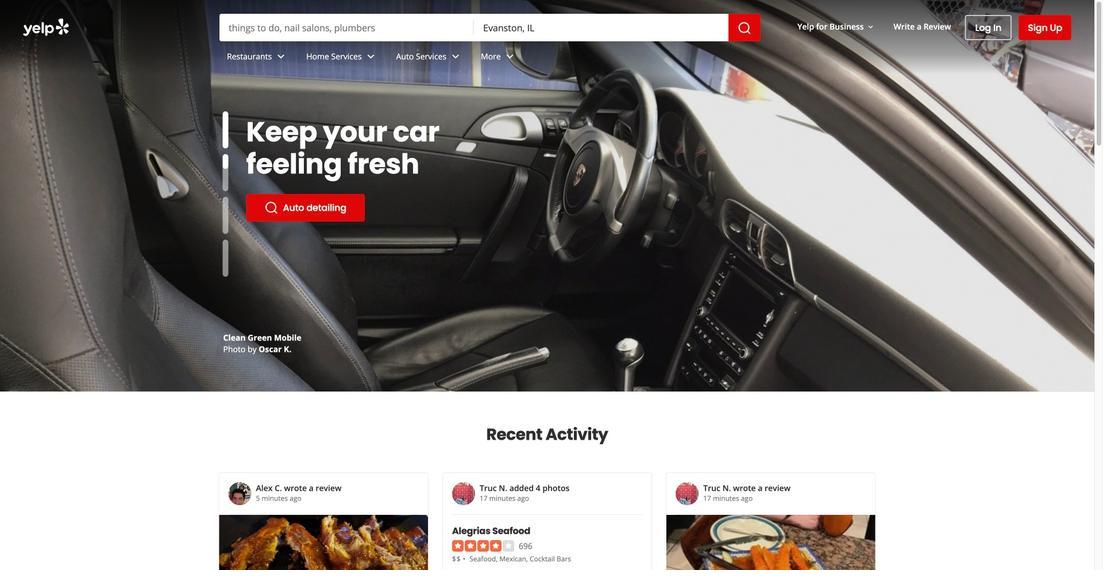 Task type: describe. For each thing, give the bounding box(es) containing it.
3.8 star rating image
[[452, 541, 514, 552]]

2 24 chevron down v2 image from the left
[[364, 50, 378, 63]]

address, neighborhood, city, state or zip search field
[[474, 14, 729, 41]]

1 24 chevron down v2 image from the left
[[274, 50, 288, 63]]

search image
[[738, 21, 752, 35]]

2 photo of truc n. image from the left
[[676, 483, 699, 506]]

categories element
[[470, 554, 571, 564]]

photo of alex c. image
[[228, 483, 251, 506]]



Task type: locate. For each thing, give the bounding box(es) containing it.
1 photo of truc n. image from the left
[[452, 483, 475, 506]]

things to do, nail salons, plumbers search field
[[220, 14, 474, 41]]

explore recent activity section section
[[219, 393, 876, 571]]

1 horizontal spatial photo of truc n. image
[[676, 483, 699, 506]]

select slide image
[[223, 111, 228, 149]]

1 none field from the left
[[220, 14, 474, 41]]

None search field
[[0, 0, 1095, 75]]

24 search v2 image
[[265, 201, 278, 215]]

none field the things to do, nail salons, plumbers
[[220, 14, 474, 41]]

photo of truc n. image
[[452, 483, 475, 506], [676, 483, 699, 506]]

2 none field from the left
[[474, 14, 729, 41]]

None field
[[220, 14, 474, 41], [474, 14, 729, 41]]

0 horizontal spatial photo of truc n. image
[[452, 483, 475, 506]]

business categories element
[[218, 41, 1072, 75]]

4 24 chevron down v2 image from the left
[[503, 50, 517, 63]]

3 24 chevron down v2 image from the left
[[449, 50, 463, 63]]

none field address, neighborhood, city, state or zip
[[474, 14, 729, 41]]

None search field
[[220, 14, 761, 41]]

24 chevron down v2 image
[[274, 50, 288, 63], [364, 50, 378, 63], [449, 50, 463, 63], [503, 50, 517, 63]]

16 chevron down v2 image
[[866, 22, 876, 32]]



Task type: vqa. For each thing, say whether or not it's contained in the screenshot.
the left 24 chevron down v2 image
yes



